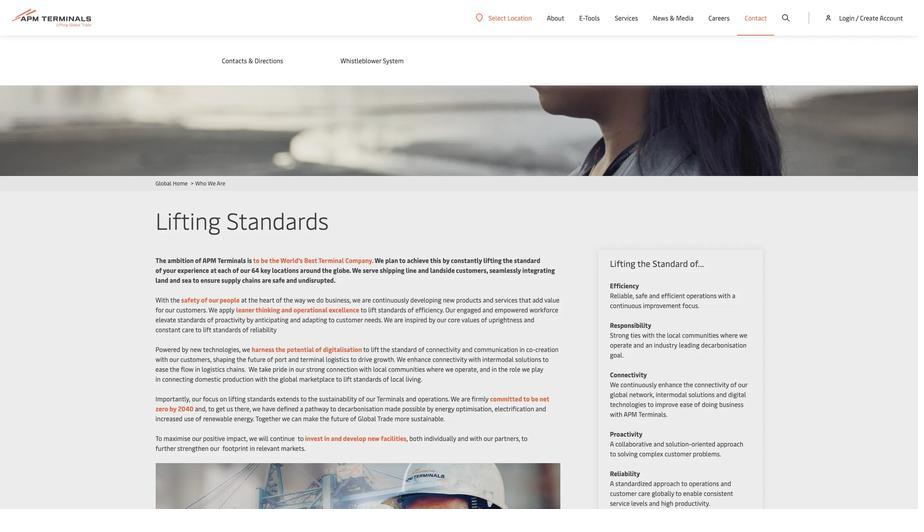 Task type: describe. For each thing, give the bounding box(es) containing it.
standard
[[653, 258, 689, 269]]

approach inside proactivity a collaborative and solution-oriented approach to solving complex customer problems.
[[718, 440, 744, 448]]

standard inside we plan to achieve this by constantly lifting the standard of your experience at each of our 64 key locations around the globe. we serve shipping line and landside customers, seamlessly integrating land and sea to ensure supply chains are safe and undisrupted.
[[515, 256, 541, 265]]

network,
[[630, 390, 655, 399]]

the left role
[[499, 365, 508, 373]]

add
[[533, 296, 544, 304]]

solutions inside connectivity we continuously enhance the connectivity of our global network, intermodal solutions and digital technologies to improve ease of doing business with apm terminals.
[[689, 390, 715, 399]]

of up our terminals on the bottom
[[383, 375, 389, 383]]

standards down customers.
[[178, 315, 206, 324]]

to down customers.
[[196, 325, 202, 334]]

with inside efficiency reliable, safe and efficient operations with a continuous improvement focus.
[[719, 291, 731, 300]]

enable
[[684, 489, 703, 498]]

with intermodal
[[469, 355, 514, 364]]

facilities
[[381, 434, 407, 443]]

strong
[[611, 331, 630, 339]]

are inside 'to lift standards of efficiency. our engaged and empowered workforce elevate standards of proactivity by anticipating and adapting to customer needs. we are inspired by our core values of uprightness and constant care to lift standards of reliability'
[[395, 315, 404, 324]]

a for standardized
[[611, 479, 614, 488]]

safety
[[181, 296, 200, 304]]

to down sustainability
[[330, 404, 337, 413]]

responsibility strong ties with the local communities where we operate and an industry leading decarbonisation goal.
[[611, 321, 748, 359]]

global inside to lift the standard of connectivity and communication in co-creation with our customers, shaping the future of port and terminal logistics to drive growth. we enhance connectivity with intermodal solutions to ease the flow in logistics chains.  we take pride in our strong connection with local communities where we operate, and in the role we play in connecting domestic production with the global marketplace to lift standards of local living.
[[280, 375, 298, 383]]

way we
[[295, 296, 315, 304]]

in right pride
[[289, 365, 294, 373]]

of left the port
[[267, 355, 273, 364]]

who we are image
[[0, 34, 919, 176]]

standard inside to lift the standard of connectivity and communication in co-creation with our customers, shaping the future of port and terminal logistics to drive growth. we enhance connectivity with intermodal solutions to ease the flow in logistics chains.  we take pride in our strong connection with local communities where we operate, and in the role we play in connecting domestic production with the global marketplace to lift standards of local living.
[[392, 345, 417, 354]]

efficiency reliable, safe and efficient operations with a continuous improvement focus.
[[611, 281, 736, 310]]

creation
[[536, 345, 559, 354]]

a for collaborative
[[611, 440, 614, 448]]

operational
[[294, 305, 328, 314]]

to up drive
[[364, 345, 370, 354]]

to inside connectivity we continuously enhance the connectivity of our global network, intermodal solutions and digital technologies to improve ease of doing business with apm terminals.
[[648, 400, 654, 409]]

to up the connection with
[[351, 355, 357, 364]]

we left will
[[249, 434, 257, 443]]

the up the port
[[276, 345, 286, 354]]

services button
[[615, 0, 639, 36]]

committed to be net zero by 2040
[[156, 394, 550, 413]]

consistent
[[704, 489, 734, 498]]

customer inside 'to lift standards of efficiency. our engaged and empowered workforce elevate standards of proactivity by anticipating and adapting to customer needs. we are inspired by our core values of uprightness and constant care to lift standards of reliability'
[[336, 315, 363, 324]]

with
[[156, 296, 169, 304]]

the right the shaping
[[237, 355, 246, 364]]

connectivity
[[611, 370, 648, 379]]

standards up needs.
[[378, 305, 407, 314]]

continuous
[[611, 301, 642, 310]]

future inside the and, to get us there, we have defined a pathway to decarbonisation made possible by energy optimisation, electrification and increased use of renewable energy. together we can make the future of global trade more sustainable.
[[331, 414, 349, 423]]

and up we operate,
[[462, 345, 473, 354]]

shaping
[[213, 355, 235, 364]]

with the safety of our people
[[156, 296, 240, 304]]

our down powered
[[170, 355, 179, 364]]

and up consistent
[[721, 479, 732, 488]]

the inside responsibility strong ties with the local communities where we operate and an industry leading decarbonisation goal.
[[657, 331, 666, 339]]

reliability
[[250, 325, 277, 334]]

responsibility
[[611, 321, 652, 330]]

and down potential
[[289, 355, 299, 364]]

have
[[262, 404, 276, 413]]

we left take
[[249, 365, 258, 373]]

engaged
[[457, 305, 482, 314]]

of inside at the heart of the way we do business, we are continuously developing new products and services that add value for our customers. we apply
[[276, 296, 282, 304]]

living.
[[406, 375, 423, 383]]

us there,
[[227, 404, 251, 413]]

domestic
[[195, 375, 221, 383]]

productivity.
[[676, 499, 711, 508]]

leaner thinking and operational excellence
[[235, 305, 360, 314]]

of renewable
[[196, 414, 233, 423]]

connectivity we continuously enhance the connectivity of our global network, intermodal solutions and digital technologies to improve ease of doing business with apm terminals.
[[611, 370, 748, 419]]

of right ease
[[695, 400, 701, 409]]

powered by new technologies, we harness the potential of digitalisation
[[156, 345, 362, 354]]

reliable,
[[611, 291, 635, 300]]

we inside at the heart of the way we do business, we are continuously developing new products and services that add value for our customers. we apply
[[209, 305, 218, 314]]

and right 'engaged'
[[483, 305, 494, 314]]

business
[[720, 400, 744, 409]]

constant
[[156, 325, 181, 334]]

terminals
[[218, 256, 246, 265]]

we right growth. on the left bottom of page
[[397, 355, 406, 364]]

possible
[[403, 404, 426, 413]]

harness the potential of digitalisation link
[[252, 345, 362, 354]]

doing
[[703, 400, 718, 409]]

ease
[[680, 400, 693, 409]]

e-tools
[[580, 13, 600, 22]]

people
[[220, 296, 240, 304]]

to right is
[[253, 256, 260, 265]]

and, to get us there, we have defined a pathway to decarbonisation made possible by energy optimisation, electrification and increased use of renewable energy. together we can make the future of global trade more sustainable.
[[156, 404, 547, 423]]

and down workforce
[[524, 315, 535, 324]]

connectivity for we
[[695, 380, 730, 389]]

and down 'with intermodal' at the bottom
[[480, 365, 491, 373]]

customers,
[[181, 355, 212, 364]]

lifting for lifting the standard of...
[[611, 258, 636, 269]]

can
[[292, 414, 302, 423]]

by down leaner
[[247, 315, 254, 324]]

digital
[[729, 390, 747, 399]]

64
[[252, 266, 259, 275]]

key locations
[[261, 266, 299, 275]]

where inside to lift the standard of connectivity and communication in co-creation with our customers, shaping the future of port and terminal logistics to drive growth. we enhance connectivity with intermodal solutions to ease the flow in logistics chains.  we take pride in our strong connection with local communities where we operate, and in the role we play in connecting domestic production with the global marketplace to lift standards of local living.
[[427, 365, 444, 373]]

extends
[[277, 394, 300, 403]]

do
[[317, 296, 324, 304]]

the right the be
[[270, 256, 279, 265]]

increased
[[156, 414, 183, 423]]

adapting
[[302, 315, 327, 324]]

enhance inside connectivity we continuously enhance the connectivity of our global network, intermodal solutions and digital technologies to improve ease of doing business with apm terminals.
[[659, 380, 683, 389]]

of left reliability
[[243, 325, 249, 334]]

2040
[[178, 404, 194, 413]]

our inside we plan to achieve this by constantly lifting the standard of your experience at each of our 64 key locations around the globe. we serve shipping line and landside customers, seamlessly integrating land and sea to ensure supply chains are safe and undisrupted.
[[241, 266, 250, 275]]

standards down proactivity
[[213, 325, 241, 334]]

1 horizontal spatial new
[[368, 434, 380, 443]]

needs.
[[365, 315, 383, 324]]

to inside we plan to achieve this by constantly lifting the standard of your experience at each of our 64 key locations around the globe. we serve shipping line and landside customers, seamlessly integrating land and sea to ensure supply chains are safe and undisrupted.
[[193, 276, 199, 284]]

empowered
[[495, 305, 529, 314]]

where inside responsibility strong ties with the local communities where we operate and an industry leading decarbonisation goal.
[[721, 331, 738, 339]]

to inside committed to be net zero by 2040
[[524, 394, 530, 403]]

ties
[[631, 331, 641, 339]]

contact button
[[745, 0, 768, 36]]

media
[[677, 13, 694, 22]]

standards inside to lift the standard of connectivity and communication in co-creation with our customers, shaping the future of port and terminal logistics to drive growth. we enhance connectivity with intermodal solutions to ease the flow in logistics chains.  we take pride in our strong connection with local communities where we operate, and in the role we play in connecting domestic production with the global marketplace to lift standards of local living.
[[354, 375, 382, 383]]

directions
[[255, 56, 283, 65]]

potential
[[287, 345, 314, 354]]

to lift
[[336, 375, 352, 383]]

continuously inside connectivity we continuously enhance the connectivity of our global network, intermodal solutions and digital technologies to improve ease of doing business with apm terminals.
[[621, 380, 657, 389]]

on
[[220, 394, 227, 403]]

this
[[431, 256, 442, 265]]

our inside ', both individually and with our partners, to further strengthen our  footprint in relevant markets.'
[[484, 434, 494, 443]]

together we
[[256, 414, 290, 423]]

at
[[241, 296, 247, 304]]

terminal logistics
[[301, 355, 349, 364]]

in down customers, in the left of the page
[[195, 365, 200, 373]]

a pathway
[[300, 404, 329, 413]]

of right values
[[482, 315, 488, 324]]

developing
[[411, 296, 442, 304]]

we left are
[[208, 180, 216, 187]]

to down "creation"
[[543, 355, 549, 364]]

an
[[646, 341, 653, 349]]

technologies, we
[[203, 345, 250, 354]]

by inside the and, to get us there, we have defined a pathway to decarbonisation made possible by energy optimisation, electrification and increased use of renewable energy. together we can make the future of global trade more sustainable.
[[427, 404, 434, 413]]

at the heart of the way we do business, we are continuously developing new products and services that add value for our customers. we apply
[[156, 296, 560, 314]]

in down 'with intermodal' at the bottom
[[492, 365, 497, 373]]

our left the positive
[[192, 434, 202, 443]]

proactivity a collaborative and solution-oriented approach to solving complex customer problems.
[[611, 430, 744, 458]]

continuously inside at the heart of the way we do business, we are continuously developing new products and services that add value for our customers. we apply
[[373, 296, 409, 304]]

customer inside proactivity a collaborative and solution-oriented approach to solving complex customer problems.
[[665, 449, 692, 458]]

enhance inside to lift the standard of connectivity and communication in co-creation with our customers, shaping the future of port and terminal logistics to drive growth. we enhance connectivity with intermodal solutions to ease the flow in logistics chains.  we take pride in our strong connection with local communities where we operate, and in the role we play in connecting domestic production with the global marketplace to lift standards of local living.
[[408, 355, 431, 364]]

are safe
[[262, 276, 285, 284]]

our left strong
[[296, 365, 305, 373]]

flow
[[181, 365, 194, 373]]

and with
[[458, 434, 483, 443]]

improve
[[656, 400, 679, 409]]

1 vertical spatial lift
[[203, 325, 211, 334]]

lift for of
[[371, 345, 379, 354]]

ensure supply
[[201, 276, 241, 284]]

of inside we plan to achieve this by constantly lifting the standard of your experience at each of our 64 key locations around the globe. we serve shipping line and landside customers, seamlessly integrating land and sea to ensure supply chains are safe and undisrupted.
[[233, 266, 239, 275]]

login / create account link
[[825, 0, 904, 36]]

and undisrupted.
[[287, 276, 336, 284]]



Task type: vqa. For each thing, say whether or not it's contained in the screenshot.
TAB LIST
no



Task type: locate. For each thing, give the bounding box(es) containing it.
to up terminals.
[[648, 400, 654, 409]]

0 horizontal spatial care
[[182, 325, 194, 334]]

lift inside to lift the standard of connectivity and communication in co-creation with our customers, shaping the future of port and terminal logistics to drive growth. we enhance connectivity with intermodal solutions to ease the flow in logistics chains.  we take pride in our strong connection with local communities where we operate, and in the role we play in connecting domestic production with the global marketplace to lift standards of local living.
[[371, 345, 379, 354]]

landside customers, seamlessly integrating
[[431, 266, 555, 275]]

system
[[383, 56, 404, 65]]

0 vertical spatial new
[[443, 296, 455, 304]]

and inside responsibility strong ties with the local communities where we operate and an industry leading decarbonisation goal.
[[634, 341, 645, 349]]

and down leaner thinking and operational excellence
[[290, 315, 301, 324]]

create
[[861, 13, 879, 22]]

1 horizontal spatial local
[[391, 375, 405, 383]]

1 vertical spatial where
[[427, 365, 444, 373]]

connectivity for lift
[[426, 345, 461, 354]]

2 horizontal spatial new
[[443, 296, 455, 304]]

0 vertical spatial are
[[362, 296, 371, 304]]

future inside to lift the standard of connectivity and communication in co-creation with our customers, shaping the future of port and terminal logistics to drive growth. we enhance connectivity with intermodal solutions to ease the flow in logistics chains.  we take pride in our strong connection with local communities where we operate, and in the role we play in connecting domestic production with the global marketplace to lift standards of local living.
[[248, 355, 266, 364]]

continuously up needs.
[[373, 296, 409, 304]]

customer down solution-
[[665, 449, 692, 458]]

home
[[173, 180, 188, 187]]

0 horizontal spatial lifting
[[156, 205, 221, 236]]

the right with
[[171, 296, 180, 304]]

energy.
[[234, 414, 254, 423]]

and up possible at bottom left
[[406, 394, 417, 403]]

1 horizontal spatial standard
[[515, 256, 541, 265]]

approach up problems.
[[718, 440, 744, 448]]

business, we
[[326, 296, 361, 304]]

to down excellence
[[329, 315, 335, 324]]

of up inspired
[[408, 305, 414, 314]]

of left proactivity
[[208, 315, 214, 324]]

0 vertical spatial global
[[280, 375, 298, 383]]

solution-
[[666, 440, 692, 448]]

of...
[[691, 258, 705, 269]]

to up electrification and on the bottom right
[[524, 394, 530, 403]]

apmt brand image
[[156, 463, 561, 509]]

1 horizontal spatial approach
[[718, 440, 744, 448]]

0 horizontal spatial future
[[248, 355, 266, 364]]

2 horizontal spatial customer
[[665, 449, 692, 458]]

2 horizontal spatial local
[[668, 331, 681, 339]]

1 a from the top
[[611, 440, 614, 448]]

we inside the and, to get us there, we have defined a pathway to decarbonisation made possible by energy optimisation, electrification and increased use of renewable energy. together we can make the future of global trade more sustainable.
[[253, 404, 261, 413]]

terminals.
[[639, 410, 668, 419]]

with left apm
[[611, 410, 623, 419]]

our right and with
[[484, 434, 494, 443]]

1 horizontal spatial where
[[721, 331, 738, 339]]

0 horizontal spatial continuously
[[373, 296, 409, 304]]

with
[[719, 291, 731, 300], [643, 331, 655, 339], [156, 355, 168, 364], [611, 410, 623, 419]]

0 vertical spatial lifting
[[156, 205, 221, 236]]

services
[[496, 296, 518, 304]]

1 horizontal spatial lifting
[[611, 258, 636, 269]]

the inside the and, to get us there, we have defined a pathway to decarbonisation made possible by energy optimisation, electrification and increased use of renewable energy. together we can make the future of global trade more sustainable.
[[320, 414, 330, 423]]

whistleblower system link
[[341, 56, 444, 65]]

we up the "serve" on the left bottom of page
[[375, 256, 384, 265]]

1 horizontal spatial are
[[395, 315, 404, 324]]

0 horizontal spatial global
[[280, 375, 298, 383]]

, both individually and with our partners, to further strengthen our  footprint in relevant markets.
[[156, 434, 528, 453]]

the left standard
[[638, 258, 651, 269]]

by down importantly,
[[170, 404, 177, 413]]

customer inside reliability a standardized approach to operations and customer care globally to enable consistent service levels and high productivity.
[[611, 489, 637, 498]]

reliability a standardized approach to operations and customer care globally to enable consistent service levels and high productivity.
[[611, 469, 734, 508]]

co-
[[527, 345, 536, 354]]

new up customers, in the left of the page
[[190, 345, 202, 354]]

of
[[233, 266, 239, 275], [276, 296, 282, 304], [408, 305, 414, 314], [208, 315, 214, 324], [482, 315, 488, 324], [243, 325, 249, 334], [316, 345, 322, 354], [419, 345, 425, 354], [267, 355, 273, 364], [383, 375, 389, 383], [731, 380, 737, 389], [359, 394, 365, 403], [695, 400, 701, 409]]

to up markets.
[[298, 434, 304, 443]]

efficient
[[662, 291, 686, 300]]

with inside connectivity we continuously enhance the connectivity of our global network, intermodal solutions and digital technologies to improve ease of doing business with apm terminals.
[[611, 410, 623, 419]]

our up and,
[[192, 394, 201, 403]]

1 vertical spatial global
[[611, 390, 628, 399]]

0 vertical spatial &
[[671, 13, 675, 22]]

0 horizontal spatial are
[[362, 296, 371, 304]]

by up customers, in the left of the page
[[182, 345, 189, 354]]

solutions
[[516, 355, 542, 364], [689, 390, 715, 399]]

new inside at the heart of the way we do business, we are continuously developing new products and services that add value for our customers. we apply
[[443, 296, 455, 304]]

services
[[615, 13, 639, 22]]

operations for to
[[690, 479, 720, 488]]

decarbonisation made
[[338, 404, 401, 413]]

1 horizontal spatial continuously
[[621, 380, 657, 389]]

0 vertical spatial local
[[668, 331, 681, 339]]

0 horizontal spatial solutions
[[516, 355, 542, 364]]

reliability
[[611, 469, 641, 478]]

1 vertical spatial enhance
[[659, 380, 683, 389]]

with left a
[[719, 291, 731, 300]]

1 vertical spatial approach
[[654, 479, 681, 488]]

0 vertical spatial lift
[[369, 305, 377, 314]]

care inside 'to lift standards of efficiency. our engaged and empowered workforce elevate standards of proactivity by anticipating and adapting to customer needs. we are inspired by our core values of uprightness and constant care to lift standards of reliability'
[[182, 325, 194, 334]]

by inside committed to be net zero by 2040
[[170, 404, 177, 413]]

and inside at the heart of the way we do business, we are continuously developing new products and services that add value for our customers. we apply
[[483, 296, 494, 304]]

take
[[259, 365, 271, 373]]

2 vertical spatial local
[[391, 375, 405, 383]]

we inside we plan to achieve this by constantly lifting the standard of your experience at each of our 64 key locations around the globe. we serve shipping line and landside customers, seamlessly integrating land and sea to ensure supply chains are safe and undisrupted.
[[375, 256, 384, 265]]

and up complex
[[654, 440, 665, 448]]

with inside responsibility strong ties with the local communities where we operate and an industry leading decarbonisation goal.
[[643, 331, 655, 339]]

2 vertical spatial customer
[[611, 489, 637, 498]]

our inside connectivity we continuously enhance the connectivity of our global network, intermodal solutions and digital technologies to improve ease of doing business with apm terminals.
[[739, 380, 748, 389]]

lifting up efficiency
[[611, 258, 636, 269]]

oriented
[[692, 440, 716, 448]]

lift up needs.
[[369, 305, 377, 314]]

with inside to lift the standard of connectivity and communication in co-creation with our customers, shaping the future of port and terminal logistics to drive growth. we enhance connectivity with intermodal solutions to ease the flow in logistics chains.  we take pride in our strong connection with local communities where we operate, and in the role we play in connecting domestic production with the global marketplace to lift standards of local living.
[[156, 355, 168, 364]]

1 horizontal spatial solutions
[[689, 390, 715, 399]]

lift down customers.
[[203, 325, 211, 334]]

0 vertical spatial connectivity
[[426, 345, 461, 354]]

contacts
[[222, 56, 247, 65]]

are
[[217, 180, 226, 187]]

& inside dropdown button
[[671, 13, 675, 22]]

the inside at the heart of the way we do business, we are continuously developing new products and services that add value for our customers. we apply
[[284, 296, 293, 304]]

importantly,
[[156, 394, 191, 403]]

2 vertical spatial new
[[368, 434, 380, 443]]

a inside proactivity a collaborative and solution-oriented approach to solving complex customer problems.
[[611, 440, 614, 448]]

continuously
[[373, 296, 409, 304], [621, 380, 657, 389]]

customer up service
[[611, 489, 637, 498]]

1 vertical spatial a
[[611, 479, 614, 488]]

plan to
[[386, 256, 406, 265]]

and left services
[[483, 296, 494, 304]]

we inside connectivity we continuously enhance the connectivity of our global network, intermodal solutions and digital technologies to improve ease of doing business with apm terminals.
[[611, 380, 620, 389]]

we inside responsibility strong ties with the local communities where we operate and an industry leading decarbonisation goal.
[[740, 331, 748, 339]]

of up digital at the bottom right
[[731, 380, 737, 389]]

in connecting
[[156, 375, 194, 383]]

uprightness
[[489, 315, 523, 324]]

importantly, our focus on lifting standards extends to the sustainability of our terminals and operations. we are firmly
[[156, 394, 489, 403]]

1 vertical spatial continuously
[[621, 380, 657, 389]]

our inside 'to lift standards of efficiency. our engaged and empowered workforce elevate standards of proactivity by anticipating and adapting to customer needs. we are inspired by our core values of uprightness and constant care to lift standards of reliability'
[[437, 315, 447, 324]]

approach inside reliability a standardized approach to operations and customer care globally to enable consistent service levels and high productivity.
[[654, 479, 681, 488]]

0 vertical spatial enhance
[[408, 355, 431, 364]]

1 vertical spatial care
[[639, 489, 651, 498]]

we inside 'to lift standards of efficiency. our engaged and empowered workforce elevate standards of proactivity by anticipating and adapting to customer needs. we are inspired by our core values of uprightness and constant care to lift standards of reliability'
[[384, 315, 393, 324]]

safe
[[636, 291, 648, 300]]

defined
[[277, 404, 299, 413]]

by down efficiency.
[[429, 315, 436, 324]]

in left co-
[[520, 345, 525, 354]]

use
[[184, 414, 194, 423]]

connectivity inside connectivity we continuously enhance the connectivity of our global network, intermodal solutions and digital technologies to improve ease of doing business with apm terminals.
[[695, 380, 730, 389]]

new up our
[[443, 296, 455, 304]]

1 vertical spatial future
[[331, 414, 349, 423]]

1 vertical spatial lifting
[[611, 258, 636, 269]]

footprint
[[223, 444, 248, 453]]

with up "ease the"
[[156, 355, 168, 364]]

1 vertical spatial customer
[[665, 449, 692, 458]]

we inside to lift the standard of connectivity and communication in co-creation with our customers, shaping the future of port and terminal logistics to drive growth. we enhance connectivity with intermodal solutions to ease the flow in logistics chains.  we take pride in our strong connection with local communities where we operate, and in the role we play in connecting domestic production with the global marketplace to lift standards of local living.
[[522, 365, 530, 373]]

operations
[[687, 291, 717, 300], [690, 479, 720, 488]]

harness
[[252, 345, 275, 354]]

whistleblower
[[341, 56, 382, 65]]

1 vertical spatial local
[[374, 365, 387, 373]]

lifting standards
[[156, 205, 329, 236]]

positive
[[203, 434, 225, 443]]

standards
[[227, 205, 329, 236]]

and up anticipating
[[282, 305, 292, 314]]

standard up growth. on the left bottom of page
[[392, 345, 417, 354]]

goal.
[[611, 351, 624, 359]]

relevant
[[257, 444, 280, 453]]

the up growth. on the left bottom of page
[[381, 345, 390, 354]]

products
[[457, 296, 482, 304]]

of your
[[156, 266, 176, 275]]

0 vertical spatial where
[[721, 331, 738, 339]]

careers button
[[709, 0, 730, 36]]

of down inspired
[[419, 345, 425, 354]]

future down committed to be net zero by 2040
[[331, 414, 349, 423]]

a
[[733, 291, 736, 300]]

& for contacts
[[249, 56, 253, 65]]

and inside we plan to achieve this by constantly lifting the standard of your experience at each of our 64 key locations around the globe. we serve shipping line and landside customers, seamlessly integrating land and sea to ensure supply chains are safe and undisrupted.
[[418, 266, 429, 275]]

1 vertical spatial solutions
[[689, 390, 715, 399]]

be net
[[532, 394, 550, 403]]

communities
[[683, 331, 720, 339], [389, 365, 425, 373]]

lifting
[[156, 205, 221, 236], [611, 258, 636, 269]]

continuously up network,
[[621, 380, 657, 389]]

levels
[[632, 499, 648, 508]]

1 vertical spatial &
[[249, 56, 253, 65]]

enhance up intermodal
[[659, 380, 683, 389]]

in inside ', both individually and with our partners, to further strengthen our  footprint in relevant markets.'
[[250, 444, 255, 453]]

0 vertical spatial care
[[182, 325, 194, 334]]

communities up living.
[[389, 365, 425, 373]]

1 horizontal spatial communities
[[683, 331, 720, 339]]

of up decarbonisation made
[[359, 394, 365, 403]]

1 vertical spatial communities
[[389, 365, 425, 373]]

we down safety of our people link
[[209, 305, 218, 314]]

0 vertical spatial a
[[611, 440, 614, 448]]

0 vertical spatial continuously
[[373, 296, 409, 304]]

0 vertical spatial future
[[248, 355, 266, 364]]

and inside proactivity a collaborative and solution-oriented approach to solving complex customer problems.
[[654, 440, 665, 448]]

global
[[280, 375, 298, 383], [611, 390, 628, 399]]

standards down drive
[[354, 375, 382, 383]]

land and
[[156, 276, 181, 284]]

1 horizontal spatial care
[[639, 489, 651, 498]]

of apm
[[195, 256, 217, 265]]

1 vertical spatial standard
[[392, 345, 417, 354]]

1 vertical spatial new
[[190, 345, 202, 354]]

of our
[[201, 296, 219, 304]]

1 horizontal spatial global
[[611, 390, 628, 399]]

global home link
[[156, 180, 188, 187]]

0 horizontal spatial &
[[249, 56, 253, 65]]

local up the industry
[[668, 331, 681, 339]]

communities up leading
[[683, 331, 720, 339]]

our up digital at the bottom right
[[739, 380, 748, 389]]

the up the industry
[[657, 331, 666, 339]]

a inside reliability a standardized approach to operations and customer care globally to enable consistent service levels and high productivity.
[[611, 479, 614, 488]]

care inside reliability a standardized approach to operations and customer care globally to enable consistent service levels and high productivity.
[[639, 489, 651, 498]]

news & media
[[654, 13, 694, 22]]

to inside proactivity a collaborative and solution-oriented approach to solving complex customer problems.
[[611, 449, 617, 458]]

communities inside to lift the standard of connectivity and communication in co-creation with our customers, shaping the future of port and terminal logistics to drive growth. we enhance connectivity with intermodal solutions to ease the flow in logistics chains.  we take pride in our strong connection with local communities where we operate, and in the role we play in connecting domestic production with the global marketplace to lift standards of local living.
[[389, 365, 425, 373]]

shipping line
[[380, 266, 417, 275]]

operations up focus.
[[687, 291, 717, 300]]

operations up 'enable'
[[690, 479, 720, 488]]

complex
[[640, 449, 664, 458]]

trade
[[378, 414, 394, 423]]

to up 'enable'
[[682, 479, 688, 488]]

standards up have
[[247, 394, 276, 403]]

we
[[740, 331, 748, 339], [522, 365, 530, 373], [253, 404, 261, 413], [249, 434, 257, 443]]

that
[[520, 296, 531, 304]]

apply
[[219, 305, 235, 314]]

0 horizontal spatial standard
[[392, 345, 417, 354]]

0 horizontal spatial local
[[374, 365, 387, 373]]

and inside connectivity we continuously enhance the connectivity of our global network, intermodal solutions and digital technologies to improve ease of doing business with apm terminals.
[[717, 390, 727, 399]]

lifting for lifting standards
[[156, 205, 221, 236]]

1 horizontal spatial enhance
[[659, 380, 683, 389]]

operations for focus.
[[687, 291, 717, 300]]

of down terminals
[[233, 266, 239, 275]]

to left 'enable'
[[676, 489, 682, 498]]

to left solving
[[611, 449, 617, 458]]

select location button
[[476, 13, 532, 22]]

1 vertical spatial are
[[395, 315, 404, 324]]

to left get
[[208, 404, 215, 413]]

and left high
[[650, 499, 660, 508]]

we
[[208, 180, 216, 187], [375, 256, 384, 265], [209, 305, 218, 314], [384, 315, 393, 324], [397, 355, 406, 364], [249, 365, 258, 373], [611, 380, 620, 389]]

1 horizontal spatial customer
[[611, 489, 637, 498]]

value
[[545, 296, 560, 304]]

leaner thinking and operational excellence link
[[235, 305, 360, 314]]

select
[[489, 13, 507, 22]]

and left an
[[634, 341, 645, 349]]

1 vertical spatial connectivity
[[433, 355, 467, 364]]

0 vertical spatial approach
[[718, 440, 744, 448]]

0 vertical spatial customer
[[336, 315, 363, 324]]

achieve
[[407, 256, 429, 265]]

we up decarbonisation
[[740, 331, 748, 339]]

& for news
[[671, 13, 675, 22]]

leading
[[680, 341, 700, 349]]

we right needs.
[[384, 315, 393, 324]]

0 vertical spatial solutions
[[516, 355, 542, 364]]

new left facilities
[[368, 434, 380, 443]]

of up thinking
[[276, 296, 282, 304]]

operations inside efficiency reliable, safe and efficient operations with a continuous improvement focus.
[[687, 291, 717, 300]]

a down proactivity
[[611, 440, 614, 448]]

a down reliability
[[611, 479, 614, 488]]

to right sea
[[193, 276, 199, 284]]

where left we operate,
[[427, 365, 444, 373]]

0 vertical spatial operations
[[687, 291, 717, 300]]

and,
[[195, 404, 207, 413]]

1 horizontal spatial &
[[671, 13, 675, 22]]

0 vertical spatial standard
[[515, 256, 541, 265]]

growth.
[[374, 355, 396, 364]]

global inside connectivity we continuously enhance the connectivity of our global network, intermodal solutions and digital technologies to improve ease of doing business with apm terminals.
[[611, 390, 628, 399]]

1 vertical spatial operations
[[690, 479, 720, 488]]

global
[[156, 180, 172, 187]]

we left have
[[253, 404, 261, 413]]

solutions inside to lift the standard of connectivity and communication in co-creation with our customers, shaping the future of port and terminal logistics to drive growth. we enhance connectivity with intermodal solutions to ease the flow in logistics chains.  we take pride in our strong connection with local communities where we operate, and in the role we play in connecting domestic production with the global marketplace to lift standards of local living.
[[516, 355, 542, 364]]

1 horizontal spatial future
[[331, 414, 349, 423]]

and up business at the right of the page
[[717, 390, 727, 399]]

0 horizontal spatial communities
[[389, 365, 425, 373]]

sea
[[182, 276, 192, 284]]

2 a from the top
[[611, 479, 614, 488]]

0 horizontal spatial enhance
[[408, 355, 431, 364]]

solutions down co-
[[516, 355, 542, 364]]

role
[[510, 365, 521, 373]]

communities inside responsibility strong ties with the local communities where we operate and an industry leading decarbonisation goal.
[[683, 331, 720, 339]]

0 horizontal spatial new
[[190, 345, 202, 354]]

>
[[191, 180, 194, 187]]

is
[[248, 256, 252, 265]]

excellence
[[329, 305, 360, 314]]

& right news on the right
[[671, 13, 675, 22]]

to up needs.
[[361, 305, 367, 314]]

local inside responsibility strong ties with the local communities where we operate and an industry leading decarbonisation goal.
[[668, 331, 681, 339]]

efficiency.
[[416, 305, 444, 314]]

are up needs.
[[362, 296, 371, 304]]

are inside at the heart of the way we do business, we are continuously developing new products and services that add value for our customers. we apply
[[362, 296, 371, 304]]

account
[[881, 13, 904, 22]]

the up leaner thinking and operational excellence link at left
[[284, 296, 293, 304]]

partners, to
[[495, 434, 528, 443]]

0 horizontal spatial approach
[[654, 479, 681, 488]]

marketplace
[[299, 375, 335, 383]]

2 vertical spatial connectivity
[[695, 380, 730, 389]]

0 horizontal spatial customer
[[336, 315, 363, 324]]

the up intermodal
[[684, 380, 694, 389]]

we down connectivity
[[611, 380, 620, 389]]

the inside connectivity we continuously enhance the connectivity of our global network, intermodal solutions and digital technologies to improve ease of doing business with apm terminals.
[[684, 380, 694, 389]]

lift for adapting
[[369, 305, 377, 314]]

2 vertical spatial lift
[[371, 345, 379, 354]]

chains
[[242, 276, 261, 284]]

and inside efficiency reliable, safe and efficient operations with a continuous improvement focus.
[[650, 291, 660, 300]]

future down powered by new technologies, we harness the potential of digitalisation
[[248, 355, 266, 364]]

the heart
[[249, 296, 275, 304]]

& right contacts
[[249, 56, 253, 65]]

care right constant
[[182, 325, 194, 334]]

strong
[[307, 365, 325, 373]]

0 vertical spatial communities
[[683, 331, 720, 339]]

of up terminal logistics
[[316, 345, 322, 354]]

in right invest
[[325, 434, 330, 443]]

play
[[532, 365, 544, 373]]

serve
[[363, 266, 379, 275]]

0 horizontal spatial where
[[427, 365, 444, 373]]

markets.
[[281, 444, 306, 453]]

lift up growth. on the left bottom of page
[[371, 345, 379, 354]]

operations inside reliability a standardized approach to operations and customer care globally to enable consistent service levels and high productivity.
[[690, 479, 720, 488]]



